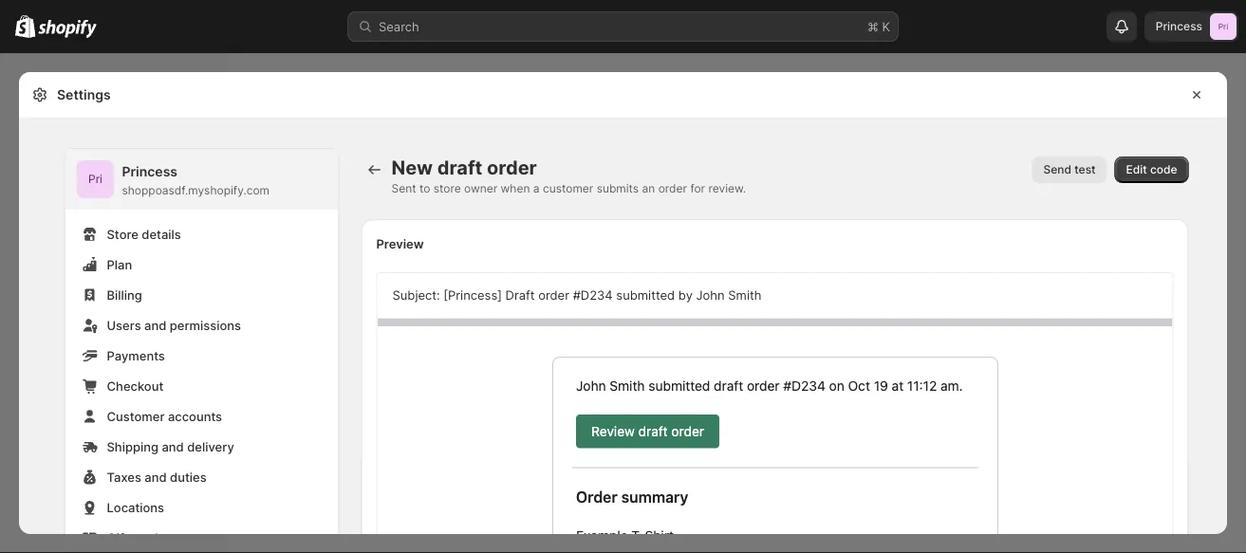 Task type: vqa. For each thing, say whether or not it's contained in the screenshot.
Policies link
no



Task type: describe. For each thing, give the bounding box(es) containing it.
shipping and delivery
[[107, 440, 234, 454]]

users and permissions link
[[76, 312, 327, 339]]

subject:
[[393, 288, 440, 303]]

payments
[[107, 348, 165, 363]]

shopify image
[[38, 19, 97, 38]]

a
[[533, 182, 540, 196]]

permissions
[[170, 318, 241, 333]]

sent
[[392, 182, 416, 196]]

subject: [princess] draft order #d234 submitted by john smith
[[393, 288, 762, 303]]

store details
[[107, 227, 181, 242]]

search
[[379, 19, 419, 34]]

customer accounts link
[[76, 404, 327, 430]]

discounts link
[[11, 281, 216, 308]]

store
[[434, 182, 461, 196]]

store
[[107, 227, 138, 242]]

taxes
[[107, 470, 141, 485]]

princess image inside shop settings menu element
[[76, 160, 114, 198]]

shopify image
[[15, 15, 35, 38]]

settings link
[[11, 512, 216, 538]]

home
[[46, 74, 80, 89]]

channels
[[52, 329, 102, 343]]

plan
[[107, 257, 132, 272]]

billing
[[107, 288, 142, 302]]

home link
[[11, 68, 216, 95]]

john
[[697, 288, 725, 303]]

duties
[[170, 470, 207, 485]]

plan link
[[76, 252, 327, 278]]

submits
[[597, 182, 639, 196]]

review.
[[709, 182, 746, 196]]

delivery
[[187, 440, 234, 454]]

store details link
[[76, 221, 327, 248]]

princess shoppoasdf.myshopify.com
[[122, 164, 270, 197]]

submitted
[[617, 288, 675, 303]]

accounts
[[168, 409, 222, 424]]

sales
[[19, 329, 49, 343]]

test
[[1075, 163, 1096, 177]]

settings inside settings dialog
[[57, 87, 111, 103]]

edit
[[1127, 163, 1148, 177]]

edit code
[[1127, 163, 1178, 177]]

1 vertical spatial order
[[659, 182, 687, 196]]

send test
[[1044, 163, 1096, 177]]

shop settings menu element
[[65, 149, 339, 554]]

#d234
[[573, 288, 613, 303]]

0 vertical spatial princess image
[[1211, 13, 1237, 40]]

and for shipping
[[162, 440, 184, 454]]

checkout
[[107, 379, 164, 394]]

settings inside settings link
[[46, 517, 95, 532]]



Task type: locate. For each thing, give the bounding box(es) containing it.
[princess]
[[444, 288, 502, 303]]

settings left gift
[[46, 517, 95, 532]]

new draft order sent to store owner when a customer submits an order for review.
[[392, 156, 746, 196]]

0 vertical spatial settings
[[57, 87, 111, 103]]

customer
[[107, 409, 165, 424]]

0 horizontal spatial princess
[[122, 164, 178, 180]]

order right draft on the left bottom of the page
[[539, 288, 570, 303]]

sales channels button
[[11, 323, 216, 349]]

and right 'users'
[[144, 318, 167, 333]]

princess inside princess shoppoasdf.myshopify.com
[[122, 164, 178, 180]]

discounts
[[46, 287, 104, 301]]

order right an on the right of the page
[[659, 182, 687, 196]]

and for taxes
[[145, 470, 167, 485]]

an
[[642, 182, 655, 196]]

2 vertical spatial order
[[539, 288, 570, 303]]

2 vertical spatial and
[[145, 470, 167, 485]]

edit code button
[[1115, 157, 1189, 183]]

draft
[[506, 288, 535, 303]]

by
[[679, 288, 693, 303]]

gift cards link
[[76, 525, 327, 552]]

⌘ k
[[868, 19, 891, 34]]

0 vertical spatial order
[[487, 156, 537, 179]]

and for users
[[144, 318, 167, 333]]

users
[[107, 318, 141, 333]]

shipping
[[107, 440, 159, 454]]

shoppoasdf.myshopify.com
[[122, 184, 270, 197]]

1 horizontal spatial princess
[[1156, 19, 1203, 33]]

princess image
[[1211, 13, 1237, 40], [76, 160, 114, 198]]

0 vertical spatial princess
[[1156, 19, 1203, 33]]

⌘
[[868, 19, 879, 34]]

2 horizontal spatial order
[[659, 182, 687, 196]]

for
[[691, 182, 706, 196]]

1 horizontal spatial order
[[539, 288, 570, 303]]

payments link
[[76, 343, 327, 369]]

owner
[[464, 182, 498, 196]]

k
[[883, 19, 891, 34]]

when
[[501, 182, 530, 196]]

and right the taxes
[[145, 470, 167, 485]]

customer accounts
[[107, 409, 222, 424]]

sales channels
[[19, 329, 102, 343]]

princess for princess shoppoasdf.myshopify.com
[[122, 164, 178, 180]]

order up the when
[[487, 156, 537, 179]]

draft
[[437, 156, 483, 179]]

1 vertical spatial princess image
[[76, 160, 114, 198]]

and
[[144, 318, 167, 333], [162, 440, 184, 454], [145, 470, 167, 485]]

customer
[[543, 182, 594, 196]]

settings dialog
[[19, 72, 1228, 554]]

settings down shopify image
[[57, 87, 111, 103]]

cards
[[132, 531, 165, 545]]

order
[[487, 156, 537, 179], [659, 182, 687, 196], [539, 288, 570, 303]]

0 horizontal spatial princess image
[[76, 160, 114, 198]]

shipping and delivery link
[[76, 434, 327, 461]]

1 vertical spatial settings
[[46, 517, 95, 532]]

send test button
[[1033, 157, 1108, 183]]

taxes and duties
[[107, 470, 207, 485]]

smith
[[729, 288, 762, 303]]

pri button
[[76, 160, 114, 198]]

checkout link
[[76, 373, 327, 400]]

0 horizontal spatial order
[[487, 156, 537, 179]]

details
[[142, 227, 181, 242]]

0 vertical spatial and
[[144, 318, 167, 333]]

taxes and duties link
[[76, 464, 327, 491]]

1 vertical spatial princess
[[122, 164, 178, 180]]

1 horizontal spatial princess image
[[1211, 13, 1237, 40]]

and down customer accounts
[[162, 440, 184, 454]]

send
[[1044, 163, 1072, 177]]

princess for princess
[[1156, 19, 1203, 33]]

1 vertical spatial and
[[162, 440, 184, 454]]

settings
[[57, 87, 111, 103], [46, 517, 95, 532]]

preview
[[376, 236, 424, 251]]

gift cards
[[107, 531, 165, 545]]

users and permissions
[[107, 318, 241, 333]]

billing link
[[76, 282, 327, 309]]

locations link
[[76, 495, 327, 521]]

princess
[[1156, 19, 1203, 33], [122, 164, 178, 180]]

to
[[420, 182, 430, 196]]

gift
[[107, 531, 129, 545]]

locations
[[107, 500, 164, 515]]

code
[[1151, 163, 1178, 177]]

new
[[392, 156, 433, 179]]



